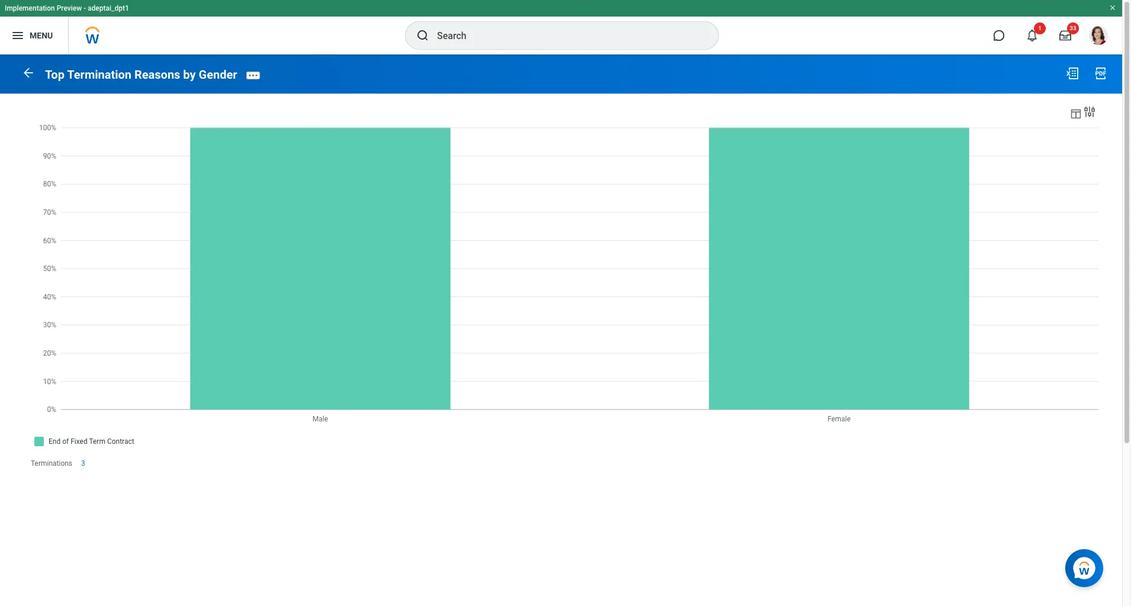 Task type: locate. For each thing, give the bounding box(es) containing it.
configure and view chart data image down view printable version (pdf) image
[[1083, 105, 1098, 119]]

implementation
[[5, 4, 55, 12]]

notifications large image
[[1027, 30, 1039, 41]]

33 button
[[1053, 23, 1080, 49]]

termination
[[67, 67, 132, 82]]

top termination reasons by gender main content
[[0, 55, 1123, 494]]

gender
[[199, 67, 237, 82]]

previous page image
[[21, 66, 36, 80]]

reasons
[[135, 67, 180, 82]]

configure and view chart data image
[[1083, 105, 1098, 119], [1070, 107, 1083, 120]]

33
[[1070, 25, 1077, 31]]

menu
[[30, 31, 53, 40]]

menu button
[[0, 17, 68, 55]]

3 button
[[81, 459, 87, 469]]

profile logan mcneil image
[[1090, 26, 1109, 47]]

implementation preview -   adeptai_dpt1
[[5, 4, 129, 12]]

view printable version (pdf) image
[[1095, 66, 1109, 81]]



Task type: describe. For each thing, give the bounding box(es) containing it.
menu banner
[[0, 0, 1123, 55]]

justify image
[[11, 28, 25, 43]]

top termination reasons by gender link
[[45, 67, 237, 82]]

1
[[1039, 25, 1042, 31]]

close environment banner image
[[1110, 4, 1117, 11]]

terminations
[[31, 460, 72, 468]]

Search Workday  search field
[[437, 23, 695, 49]]

3
[[81, 460, 85, 468]]

top termination reasons by gender
[[45, 67, 237, 82]]

adeptai_dpt1
[[88, 4, 129, 12]]

configure and view chart data image down the export to excel icon
[[1070, 107, 1083, 120]]

-
[[84, 4, 86, 12]]

preview
[[57, 4, 82, 12]]

top
[[45, 67, 65, 82]]

by
[[183, 67, 196, 82]]

1 button
[[1020, 23, 1047, 49]]

export to excel image
[[1066, 66, 1080, 81]]

search image
[[416, 28, 430, 43]]

inbox large image
[[1060, 30, 1072, 41]]



Task type: vqa. For each thing, say whether or not it's contained in the screenshot.
the top Proposed Organizations field
no



